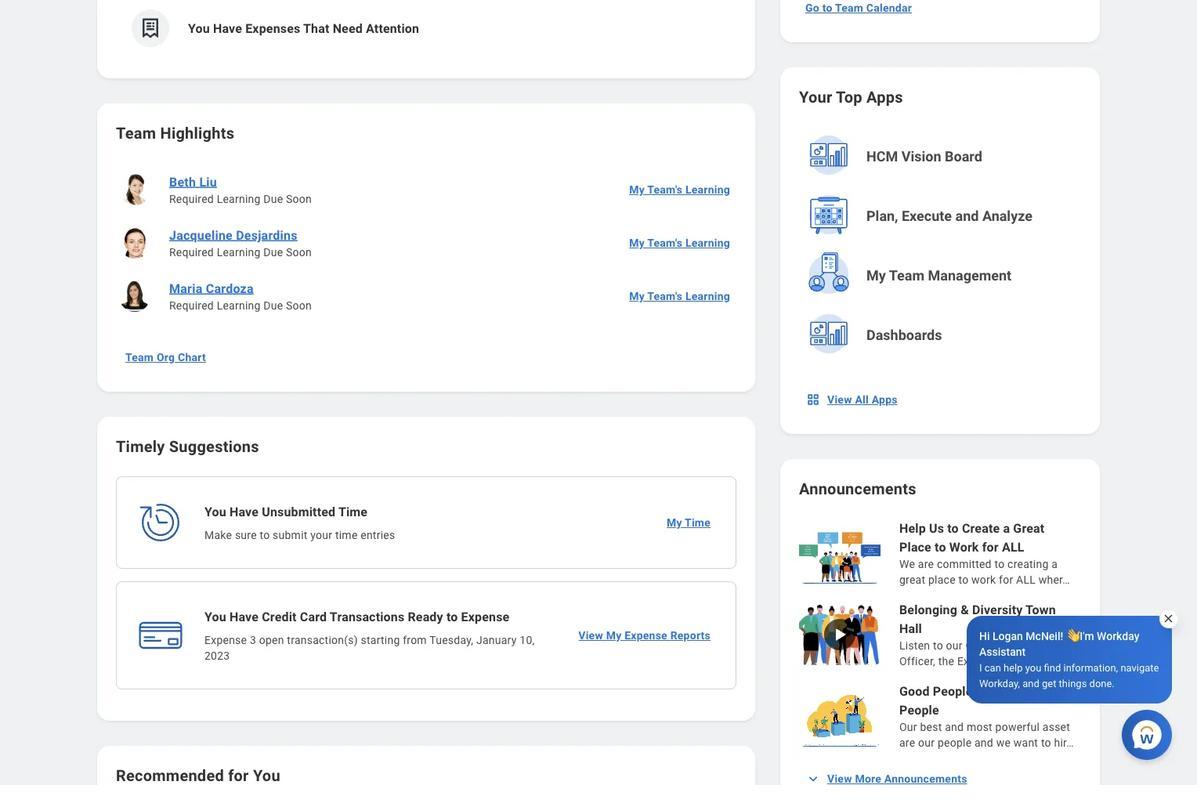 Task type: vqa. For each thing, say whether or not it's contained in the screenshot.
middle Required
yes



Task type: describe. For each thing, give the bounding box(es) containing it.
ready
[[408, 609, 443, 624]]

1 good from the left
[[900, 684, 930, 699]]

committee
[[1008, 655, 1064, 668]]

help us to create a great place to work for all we are committed to creating a great place to work for all wher …
[[900, 521, 1070, 586]]

things
[[1059, 677, 1087, 689]]

my for my team's learning button corresponding to cardoza
[[629, 290, 645, 303]]

you for you have expenses that need attention
[[188, 21, 210, 36]]

learning inside jacqueline desjardins required learning due soon
[[217, 246, 261, 259]]

great
[[900, 573, 926, 586]]

and up people
[[945, 720, 964, 733]]

you for you have credit card transactions ready to expense
[[205, 609, 226, 624]]

creating
[[1008, 557, 1049, 570]]

executive
[[957, 655, 1006, 668]]

0 vertical spatial diversity
[[972, 602, 1023, 617]]

my team management
[[867, 268, 1012, 284]]

make sure to submit your time entries
[[205, 529, 395, 541]]

0 horizontal spatial time
[[338, 504, 368, 519]]

open
[[259, 634, 284, 646]]

are inside good people know good people our best and most powerful asset are our people and we want to hir …
[[900, 736, 915, 749]]

required for jacqueline
[[169, 246, 214, 259]]

logan
[[993, 630, 1023, 643]]

jacqueline desjardins required learning due soon
[[169, 228, 312, 259]]

hcm
[[867, 148, 898, 165]]

go to team calendar
[[805, 1, 912, 14]]

timely
[[116, 437, 165, 456]]

0 vertical spatial people
[[933, 684, 973, 699]]

to inside button
[[822, 1, 833, 14]]

all
[[855, 393, 869, 406]]

place
[[900, 539, 932, 554]]

team highlights
[[116, 124, 234, 142]]

expense inside button
[[625, 629, 668, 642]]

help
[[900, 521, 926, 536]]

beth
[[169, 174, 196, 189]]

to inside good people know good people our best and most powerful asset are our people and we want to hir …
[[1041, 736, 1051, 749]]

have inside button
[[213, 21, 242, 36]]

10,
[[520, 634, 535, 646]]

dashboards button
[[801, 307, 1083, 364]]

1 vertical spatial for
[[999, 573, 1013, 586]]

submit
[[273, 529, 308, 541]]

attention
[[366, 21, 419, 36]]

town
[[1026, 602, 1056, 617]]

my team management button
[[801, 248, 1083, 304]]

and down most
[[975, 736, 994, 749]]

my time
[[667, 516, 711, 529]]

my team's learning button for desjardins
[[623, 227, 737, 259]]

media play image
[[831, 625, 849, 644]]

unsubmitted
[[262, 504, 336, 519]]

know
[[976, 684, 1008, 699]]

most
[[967, 720, 993, 733]]

recommended
[[116, 766, 224, 785]]

team up the dashboards
[[889, 268, 925, 284]]

my team's learning for cardoza
[[629, 290, 730, 303]]

plan, execute and analyze button
[[801, 188, 1083, 244]]

highlights
[[160, 124, 234, 142]]

are inside help us to create a great place to work for all we are committed to creating a great place to work for all wher …
[[918, 557, 934, 570]]

required for maria
[[169, 299, 214, 312]]

january
[[476, 634, 517, 646]]

information,
[[1064, 662, 1118, 673]]

create
[[962, 521, 1000, 536]]

hcm vision board button
[[801, 129, 1083, 185]]

view my expense reports
[[578, 629, 711, 642]]

plan,
[[867, 208, 898, 224]]

due for beth liu
[[263, 192, 283, 205]]

hir
[[1054, 736, 1067, 749]]

your
[[311, 529, 332, 541]]

mcneil!
[[1026, 630, 1064, 643]]

from
[[403, 634, 427, 646]]

transaction(s)
[[287, 634, 358, 646]]

0 horizontal spatial for
[[228, 766, 249, 785]]

1 vertical spatial people
[[900, 702, 939, 717]]

management
[[928, 268, 1012, 284]]

1 horizontal spatial for
[[982, 539, 999, 554]]

hi logan mcneil! 👋 i'm workday assistant i can help you find information, navigate workday, and get things done.
[[979, 630, 1159, 689]]

our inside belonging & diversity town hall listen to our chief diversity officer, the executive committee …
[[946, 639, 963, 652]]

execute
[[902, 208, 952, 224]]

committed
[[937, 557, 992, 570]]

view my expense reports button
[[572, 620, 717, 651]]

sure
[[235, 529, 257, 541]]

chart
[[178, 351, 206, 364]]

maria cardoza button
[[163, 279, 260, 298]]

the
[[939, 655, 955, 668]]

chevron down small image
[[805, 771, 821, 785]]

belonging & diversity town hall listen to our chief diversity officer, the executive committee …
[[900, 602, 1075, 668]]

jacqueline desjardins button
[[163, 226, 304, 244]]

apps for your top apps
[[867, 88, 903, 106]]

liu
[[199, 174, 217, 189]]

time inside button
[[685, 516, 711, 529]]

can
[[985, 662, 1001, 673]]

team's for desjardins
[[647, 236, 683, 249]]

calendar
[[866, 1, 912, 14]]

announcements
[[799, 480, 917, 498]]

starting
[[361, 634, 400, 646]]

soon for cardoza
[[286, 299, 312, 312]]

work
[[949, 539, 979, 554]]

my time button
[[660, 507, 717, 538]]

make
[[205, 529, 232, 541]]

hcm vision board
[[867, 148, 983, 165]]

to right sure
[[260, 529, 270, 541]]



Task type: locate. For each thing, give the bounding box(es) containing it.
soon for liu
[[286, 192, 312, 205]]

have left expenses
[[213, 21, 242, 36]]

1 due from the top
[[263, 192, 283, 205]]

1 vertical spatial have
[[230, 504, 259, 519]]

2 my team's learning from the top
[[629, 236, 730, 249]]

required inside maria cardoza required learning due soon
[[169, 299, 214, 312]]

you for you have unsubmitted time
[[205, 504, 226, 519]]

2 team's from the top
[[647, 236, 683, 249]]

1 vertical spatial diversity
[[995, 639, 1038, 652]]

find
[[1044, 662, 1061, 673]]

transactions
[[330, 609, 405, 624]]

1 horizontal spatial our
[[946, 639, 963, 652]]

required down jacqueline
[[169, 246, 214, 259]]

… inside help us to create a great place to work for all we are committed to creating a great place to work for all wher …
[[1063, 573, 1070, 586]]

3 due from the top
[[263, 299, 283, 312]]

1 vertical spatial …
[[1067, 655, 1075, 668]]

… inside good people know good people our best and most powerful asset are our people and we want to hir …
[[1067, 736, 1074, 749]]

time
[[338, 504, 368, 519], [685, 516, 711, 529]]

people up our in the right of the page
[[900, 702, 939, 717]]

a left great
[[1003, 521, 1010, 536]]

powerful
[[996, 720, 1040, 733]]

view all apps button
[[799, 384, 907, 415]]

i
[[979, 662, 982, 673]]

we
[[900, 557, 915, 570]]

people down the
[[933, 684, 973, 699]]

to right go
[[822, 1, 833, 14]]

2 vertical spatial team's
[[647, 290, 683, 303]]

1 vertical spatial due
[[263, 246, 283, 259]]

good down officer,
[[900, 684, 930, 699]]

cardoza
[[206, 281, 254, 296]]

a up the wher
[[1052, 557, 1058, 570]]

and down you
[[1023, 677, 1040, 689]]

timely suggestions
[[116, 437, 259, 456]]

great
[[1013, 521, 1045, 536]]

expense
[[461, 609, 510, 624], [625, 629, 668, 642], [205, 634, 247, 646]]

view right 10,
[[578, 629, 603, 642]]

you
[[1025, 662, 1042, 673]]

get
[[1042, 677, 1057, 689]]

for right the work
[[999, 573, 1013, 586]]

3 soon from the top
[[286, 299, 312, 312]]

1 horizontal spatial are
[[918, 557, 934, 570]]

all down creating
[[1016, 573, 1036, 586]]

you
[[188, 21, 210, 36], [205, 504, 226, 519], [205, 609, 226, 624], [253, 766, 280, 785]]

good people know good people our best and most powerful asset are our people and we want to hir …
[[900, 684, 1074, 749]]

required inside jacqueline desjardins required learning due soon
[[169, 246, 214, 259]]

suggestions
[[169, 437, 259, 456]]

1 soon from the top
[[286, 192, 312, 205]]

expense up 2023
[[205, 634, 247, 646]]

have
[[213, 21, 242, 36], [230, 504, 259, 519], [230, 609, 259, 624]]

to inside belonging & diversity town hall listen to our chief diversity officer, the executive committee …
[[933, 639, 943, 652]]

my for liu's my team's learning button
[[629, 183, 645, 196]]

you have expenses that need attention button
[[116, 0, 737, 60]]

1 vertical spatial required
[[169, 246, 214, 259]]

to left hir on the bottom of page
[[1041, 736, 1051, 749]]

team's for cardoza
[[647, 290, 683, 303]]

credit
[[262, 609, 297, 624]]

due down jacqueline desjardins required learning due soon
[[263, 299, 283, 312]]

expense 3 open transaction(s) starting from tuesday, january 10, 2023
[[205, 634, 535, 662]]

you have expenses that need attention
[[188, 21, 419, 36]]

team org chart button
[[119, 342, 212, 373]]

2 due from the top
[[263, 246, 283, 259]]

required down the maria
[[169, 299, 214, 312]]

1 horizontal spatial time
[[685, 516, 711, 529]]

2 good from the left
[[1011, 684, 1041, 699]]

soon inside maria cardoza required learning due soon
[[286, 299, 312, 312]]

are down our in the right of the page
[[900, 736, 915, 749]]

2 horizontal spatial for
[[999, 573, 1013, 586]]

for right recommended
[[228, 766, 249, 785]]

our down best
[[918, 736, 935, 749]]

👋
[[1066, 630, 1077, 643]]

our up the
[[946, 639, 963, 652]]

due up desjardins
[[263, 192, 283, 205]]

navigate
[[1121, 662, 1159, 673]]

0 vertical spatial for
[[982, 539, 999, 554]]

announcements element
[[799, 519, 1081, 751]]

1 vertical spatial apps
[[872, 393, 898, 406]]

0 horizontal spatial our
[[918, 736, 935, 749]]

done.
[[1090, 677, 1115, 689]]

assistant
[[979, 645, 1026, 658]]

3 my team's learning from the top
[[629, 290, 730, 303]]

0 vertical spatial our
[[946, 639, 963, 652]]

expenses
[[245, 21, 300, 36]]

my team's learning button for cardoza
[[623, 281, 737, 312]]

to
[[822, 1, 833, 14], [947, 521, 959, 536], [260, 529, 270, 541], [935, 539, 946, 554], [995, 557, 1005, 570], [959, 573, 969, 586], [447, 609, 458, 624], [933, 639, 943, 652], [1041, 736, 1051, 749]]

and inside hi logan mcneil! 👋 i'm workday assistant i can help you find information, navigate workday, and get things done.
[[1023, 677, 1040, 689]]

all up creating
[[1002, 539, 1025, 554]]

to up tuesday,
[[447, 609, 458, 624]]

apps for view all apps
[[872, 393, 898, 406]]

0 vertical spatial team's
[[647, 183, 683, 196]]

view left all
[[827, 393, 852, 406]]

2 vertical spatial my team's learning
[[629, 290, 730, 303]]

due inside jacqueline desjardins required learning due soon
[[263, 246, 283, 259]]

analyze
[[983, 208, 1033, 224]]

apps inside 'button'
[[872, 393, 898, 406]]

asset
[[1043, 720, 1070, 733]]

maria cardoza required learning due soon
[[169, 281, 312, 312]]

chief
[[966, 639, 992, 652]]

1 horizontal spatial expense
[[461, 609, 510, 624]]

team left the highlights
[[116, 124, 156, 142]]

you have unsubmitted time
[[205, 504, 368, 519]]

1 horizontal spatial view
[[827, 393, 852, 406]]

diversity up help
[[995, 639, 1038, 652]]

2 vertical spatial my team's learning button
[[623, 281, 737, 312]]

0 vertical spatial my team's learning button
[[623, 174, 737, 205]]

are right we
[[918, 557, 934, 570]]

1 vertical spatial view
[[578, 629, 603, 642]]

go to team calendar button
[[799, 0, 918, 24]]

dashboards
[[867, 327, 942, 344]]

team right go
[[835, 1, 864, 14]]

dashboard expenses image
[[139, 16, 162, 40]]

required down "beth liu" button
[[169, 192, 214, 205]]

… right find in the bottom of the page
[[1067, 655, 1075, 668]]

soon
[[286, 192, 312, 205], [286, 246, 312, 259], [286, 299, 312, 312]]

listen
[[900, 639, 930, 652]]

0 horizontal spatial are
[[900, 736, 915, 749]]

to right the us
[[947, 521, 959, 536]]

to up the
[[933, 639, 943, 652]]

to down the us
[[935, 539, 946, 554]]

have for credit
[[230, 609, 259, 624]]

… down asset at the bottom of page
[[1067, 736, 1074, 749]]

our inside good people know good people our best and most powerful asset are our people and we want to hir …
[[918, 736, 935, 749]]

help
[[1004, 662, 1023, 673]]

that
[[303, 21, 329, 36]]

due down desjardins
[[263, 246, 283, 259]]

nbox image
[[805, 392, 821, 407]]

0 vertical spatial required
[[169, 192, 214, 205]]

learning inside beth liu required learning due soon
[[217, 192, 261, 205]]

go
[[805, 1, 820, 14]]

my team's learning for desjardins
[[629, 236, 730, 249]]

2 required from the top
[[169, 246, 214, 259]]

1 required from the top
[[169, 192, 214, 205]]

3 my team's learning button from the top
[[623, 281, 737, 312]]

team's for liu
[[647, 183, 683, 196]]

0 vertical spatial my team's learning
[[629, 183, 730, 196]]

1 vertical spatial my team's learning button
[[623, 227, 737, 259]]

expense inside expense 3 open transaction(s) starting from tuesday, january 10, 2023
[[205, 634, 247, 646]]

2 soon from the top
[[286, 246, 312, 259]]

0 horizontal spatial a
[[1003, 521, 1010, 536]]

0 vertical spatial view
[[827, 393, 852, 406]]

apps right top
[[867, 88, 903, 106]]

my for the my time button
[[667, 516, 682, 529]]

expense left 'reports'
[[625, 629, 668, 642]]

0 vertical spatial apps
[[867, 88, 903, 106]]

2 vertical spatial have
[[230, 609, 259, 624]]

have up 3
[[230, 609, 259, 624]]

0 vertical spatial due
[[263, 192, 283, 205]]

reports
[[670, 629, 711, 642]]

2 vertical spatial due
[[263, 299, 283, 312]]

1 my team's learning from the top
[[629, 183, 730, 196]]

view all apps
[[827, 393, 898, 406]]

and
[[956, 208, 979, 224], [1023, 677, 1040, 689], [945, 720, 964, 733], [975, 736, 994, 749]]

1 vertical spatial our
[[918, 736, 935, 749]]

due for jacqueline desjardins
[[263, 246, 283, 259]]

place
[[928, 573, 956, 586]]

team highlights list
[[116, 163, 737, 323]]

best
[[920, 720, 942, 733]]

my for my team's learning button associated with desjardins
[[629, 236, 645, 249]]

view inside button
[[578, 629, 603, 642]]

3 required from the top
[[169, 299, 214, 312]]

to down committed
[[959, 573, 969, 586]]

my
[[629, 183, 645, 196], [629, 236, 645, 249], [867, 268, 886, 284], [629, 290, 645, 303], [667, 516, 682, 529], [606, 629, 622, 642]]

workday,
[[979, 677, 1020, 689]]

to up the work
[[995, 557, 1005, 570]]

team org chart
[[125, 351, 206, 364]]

hi
[[979, 630, 990, 643]]

good
[[900, 684, 930, 699], [1011, 684, 1041, 699]]

work
[[972, 573, 996, 586]]

required for beth
[[169, 192, 214, 205]]

0 vertical spatial …
[[1063, 573, 1070, 586]]

0 vertical spatial are
[[918, 557, 934, 570]]

2 my team's learning button from the top
[[623, 227, 737, 259]]

team left org
[[125, 351, 154, 364]]

0 vertical spatial have
[[213, 21, 242, 36]]

view for view my expense reports
[[578, 629, 603, 642]]

learning inside maria cardoza required learning due soon
[[217, 299, 261, 312]]

due inside maria cardoza required learning due soon
[[263, 299, 283, 312]]

our
[[946, 639, 963, 652], [918, 736, 935, 749]]

your
[[799, 88, 833, 106]]

and left analyze
[[956, 208, 979, 224]]

card
[[300, 609, 327, 624]]

org
[[157, 351, 175, 364]]

my inside button
[[667, 516, 682, 529]]

my team's learning button for liu
[[623, 174, 737, 205]]

have up sure
[[230, 504, 259, 519]]

you inside you have expenses that need attention button
[[188, 21, 210, 36]]

due for maria cardoza
[[263, 299, 283, 312]]

plan, execute and analyze
[[867, 208, 1033, 224]]

my team's learning for liu
[[629, 183, 730, 196]]

view inside 'button'
[[827, 393, 852, 406]]

1 vertical spatial soon
[[286, 246, 312, 259]]

you have credit card transactions ready to expense
[[205, 609, 510, 624]]

view
[[827, 393, 852, 406], [578, 629, 603, 642]]

3 team's from the top
[[647, 290, 683, 303]]

… up 👋
[[1063, 573, 1070, 586]]

required inside beth liu required learning due soon
[[169, 192, 214, 205]]

beth liu required learning due soon
[[169, 174, 312, 205]]

recommended for you
[[116, 766, 280, 785]]

and inside button
[[956, 208, 979, 224]]

good left 'get'
[[1011, 684, 1041, 699]]

0 horizontal spatial expense
[[205, 634, 247, 646]]

1 vertical spatial all
[[1016, 573, 1036, 586]]

due inside beth liu required learning due soon
[[263, 192, 283, 205]]

view for view all apps
[[827, 393, 852, 406]]

0 horizontal spatial good
[[900, 684, 930, 699]]

diversity up "logan"
[[972, 602, 1023, 617]]

x image
[[1163, 613, 1175, 624]]

1 vertical spatial are
[[900, 736, 915, 749]]

1 horizontal spatial a
[[1052, 557, 1058, 570]]

1 vertical spatial my team's learning
[[629, 236, 730, 249]]

0 vertical spatial a
[[1003, 521, 1010, 536]]

expense up january
[[461, 609, 510, 624]]

1 team's from the top
[[647, 183, 683, 196]]

soon inside beth liu required learning due soon
[[286, 192, 312, 205]]

need
[[333, 21, 363, 36]]

0 vertical spatial all
[[1002, 539, 1025, 554]]

1 horizontal spatial good
[[1011, 684, 1041, 699]]

have for unsubmitted
[[230, 504, 259, 519]]

us
[[929, 521, 944, 536]]

1 vertical spatial team's
[[647, 236, 683, 249]]

hall
[[900, 621, 922, 636]]

2 horizontal spatial expense
[[625, 629, 668, 642]]

apps right all
[[872, 393, 898, 406]]

0 horizontal spatial view
[[578, 629, 603, 642]]

soon for desjardins
[[286, 246, 312, 259]]

required
[[169, 192, 214, 205], [169, 246, 214, 259], [169, 299, 214, 312]]

soon inside jacqueline desjardins required learning due soon
[[286, 246, 312, 259]]

belonging
[[900, 602, 958, 617]]

2 vertical spatial …
[[1067, 736, 1074, 749]]

for down the create
[[982, 539, 999, 554]]

1 my team's learning button from the top
[[623, 174, 737, 205]]

want
[[1014, 736, 1038, 749]]

1 vertical spatial a
[[1052, 557, 1058, 570]]

&
[[961, 602, 969, 617]]

… inside belonging & diversity town hall listen to our chief diversity officer, the executive committee …
[[1067, 655, 1075, 668]]

vision
[[902, 148, 941, 165]]

jacqueline
[[169, 228, 233, 243]]

2 vertical spatial for
[[228, 766, 249, 785]]

entries
[[361, 529, 395, 541]]

wher
[[1039, 573, 1063, 586]]

2 vertical spatial soon
[[286, 299, 312, 312]]

2 vertical spatial required
[[169, 299, 214, 312]]

0 vertical spatial soon
[[286, 192, 312, 205]]



